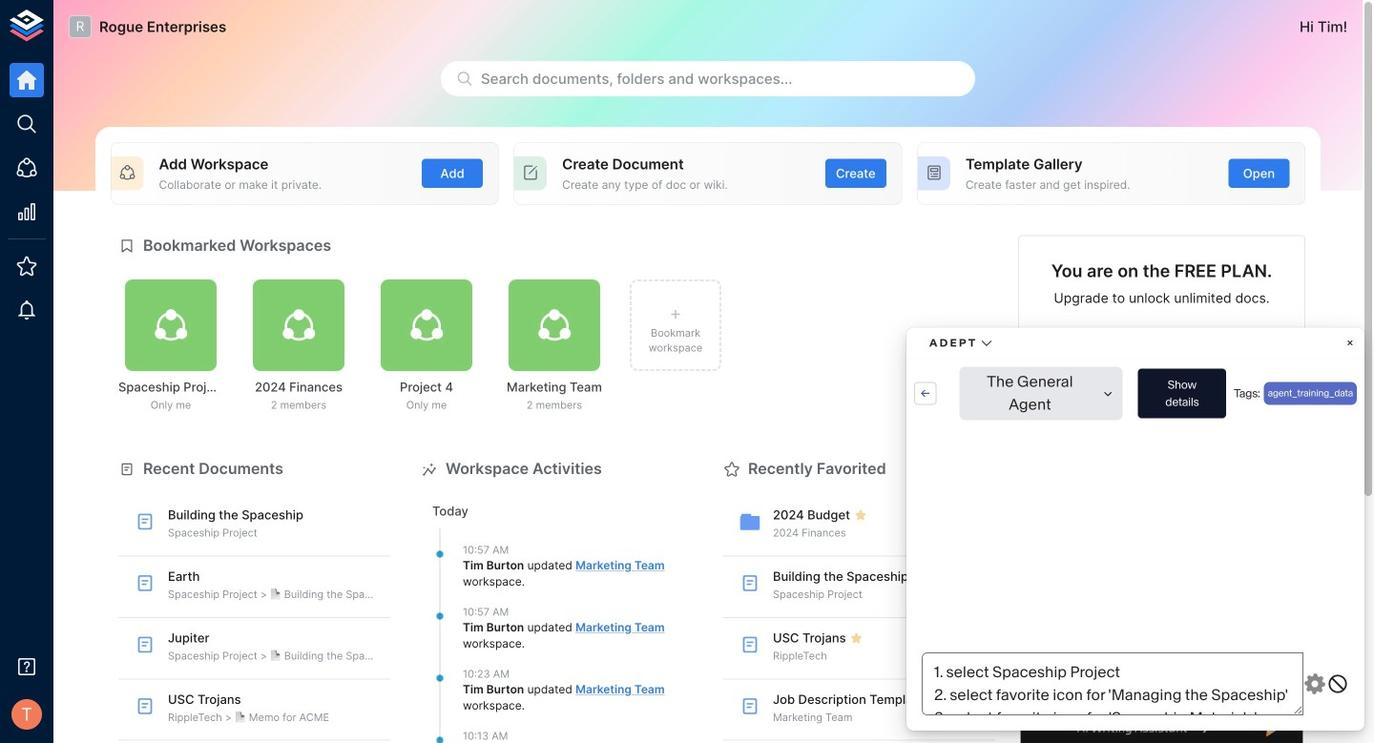 Task type: locate. For each thing, give the bounding box(es) containing it.
favorite image
[[285, 171, 302, 188], [276, 355, 293, 372]]

1 vertical spatial remove favorite image
[[313, 294, 331, 311]]

0 vertical spatial remove favorite image
[[302, 232, 319, 249]]

remove favorite image
[[302, 232, 319, 249], [313, 294, 331, 311]]

1 vertical spatial favorite image
[[276, 355, 293, 372]]

0 vertical spatial favorite image
[[285, 171, 302, 188]]



Task type: describe. For each thing, give the bounding box(es) containing it.
remove bookmark image
[[298, 18, 315, 35]]



Task type: vqa. For each thing, say whether or not it's contained in the screenshot.
pager
no



